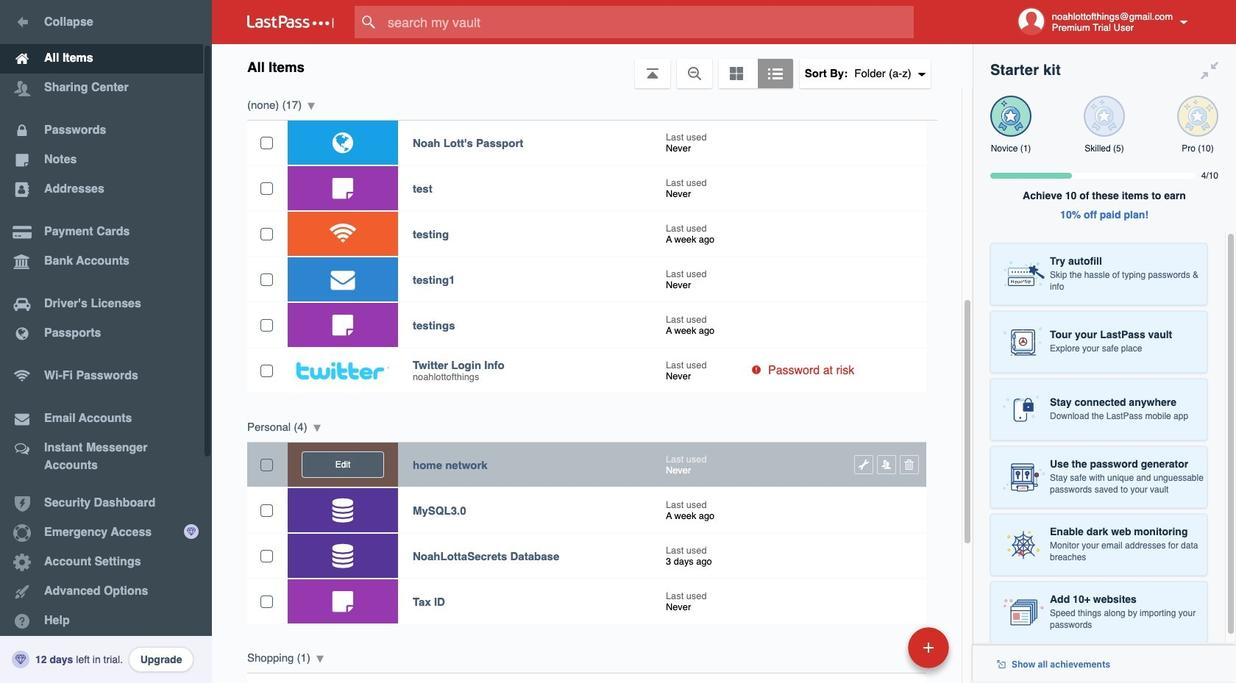 Task type: locate. For each thing, give the bounding box(es) containing it.
main navigation navigation
[[0, 0, 212, 684]]



Task type: describe. For each thing, give the bounding box(es) containing it.
vault options navigation
[[212, 44, 973, 88]]

new item navigation
[[807, 624, 959, 684]]

Search search field
[[355, 6, 943, 38]]

lastpass image
[[247, 15, 334, 29]]

new item element
[[807, 627, 955, 669]]

search my vault text field
[[355, 6, 943, 38]]



